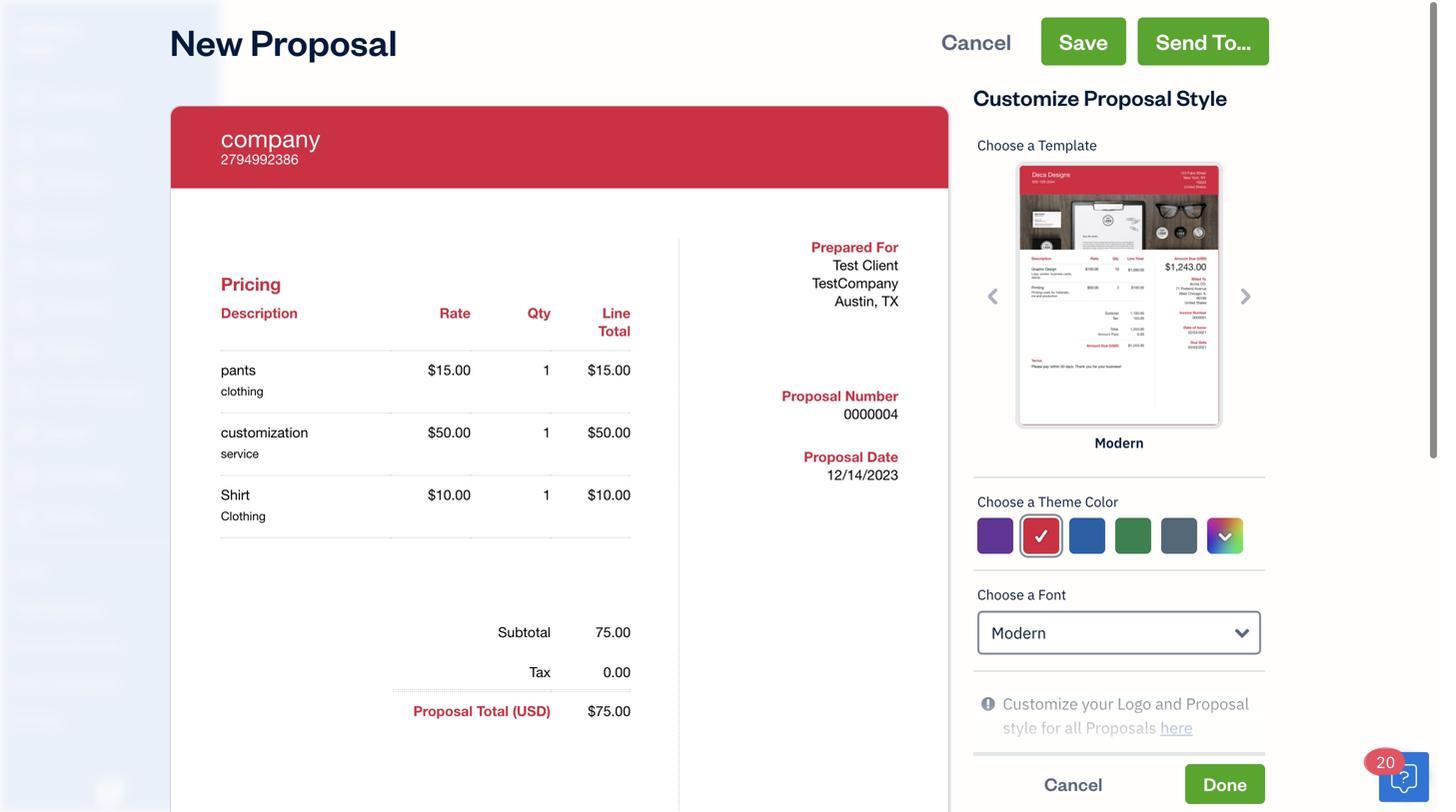 Task type: describe. For each thing, give the bounding box(es) containing it.
exclamationcircle image
[[981, 692, 995, 716]]

proposal inside customize your logo and proposal style for all proposals
[[1186, 693, 1249, 714]]

team members link
[[5, 592, 214, 627]]

send to...
[[1156, 26, 1251, 55]]

items and services
[[15, 637, 120, 654]]

line total (usd) text field for item quantity text field
[[587, 486, 631, 503]]

)
[[547, 703, 551, 719]]

total for line
[[598, 322, 631, 339]]

services
[[72, 637, 120, 654]]

Enter a Proposal # text field
[[843, 405, 898, 422]]

red image
[[1032, 524, 1051, 548]]

modern inside choose a template element
[[1095, 433, 1144, 452]]

choose for choose a template
[[977, 135, 1024, 154]]

enter an item description text field for item quantity text field's enter an item name text box
[[221, 508, 391, 524]]

to...
[[1212, 26, 1251, 55]]

Font field
[[977, 611, 1261, 655]]

prepared for
[[811, 238, 898, 255]]

connections
[[46, 674, 117, 691]]

logo
[[1117, 693, 1152, 714]]

chart image
[[13, 467, 37, 487]]

new proposal
[[170, 17, 397, 64]]

a for template
[[1027, 135, 1035, 154]]

usd
[[517, 703, 547, 719]]

austin,
[[835, 292, 878, 309]]

date
[[867, 448, 898, 465]]

your
[[1082, 693, 1114, 714]]

save
[[1059, 26, 1108, 55]]

save button
[[1041, 17, 1126, 65]]

resource center badge image
[[1379, 753, 1429, 803]]

items
[[15, 637, 46, 654]]

client
[[862, 256, 898, 273]]

theme
[[1038, 492, 1082, 511]]

number
[[845, 387, 898, 404]]

payment image
[[13, 257, 37, 277]]

team
[[15, 600, 47, 617]]

enter an item name text field for first item quantity text box from the bottom of the page
[[221, 423, 391, 441]]

choose a font element
[[973, 571, 1265, 672]]

font
[[1038, 585, 1066, 604]]

estimate image
[[13, 173, 37, 193]]

testcompany
[[812, 274, 898, 291]]

company for customize proposal style
[[16, 18, 78, 37]]

proposal number
[[782, 387, 898, 404]]

tx
[[882, 292, 898, 309]]

company owner
[[16, 18, 78, 56]]

rate
[[440, 304, 471, 321]]

company 2794992386
[[221, 124, 320, 167]]

enter an item name text field for second item quantity text box from the bottom
[[221, 361, 391, 379]]

2794992386
[[221, 150, 299, 167]]

custom image
[[1216, 524, 1234, 548]]

1 vertical spatial cancel button
[[973, 765, 1173, 805]]

choose for choose a font
[[977, 585, 1024, 604]]

expense image
[[13, 299, 37, 319]]

choose a theme color element
[[972, 478, 1266, 571]]

Estimate date in MM/DD/YYYY format text field
[[795, 466, 914, 483]]

bank connections link
[[5, 666, 214, 701]]

invoice image
[[13, 215, 37, 235]]

for
[[1041, 717, 1061, 738]]

75.00
[[596, 624, 631, 640]]

pricing
[[221, 273, 281, 294]]

20
[[1376, 752, 1395, 773]]

1 horizontal spatial cancel
[[1044, 773, 1103, 796]]

choose for choose a theme color
[[977, 492, 1024, 511]]

for
[[876, 238, 898, 255]]

1 item quantity text field from the top
[[522, 361, 551, 378]]

qty
[[528, 304, 551, 321]]

proposal total ( usd )
[[413, 703, 551, 719]]

prepared
[[811, 238, 872, 255]]

style
[[1003, 717, 1037, 738]]

proposals
[[1086, 717, 1157, 738]]

enter an item description text field for first item quantity text box from the bottom of the page's enter an item name text box
[[221, 445, 391, 461]]

$75.00
[[588, 703, 631, 719]]

choose a template element
[[973, 121, 1265, 478]]

choose a font
[[977, 585, 1066, 604]]



Task type: vqa. For each thing, say whether or not it's contained in the screenshot.
There are 30 days left in your trial. Upgrade Account
no



Task type: locate. For each thing, give the bounding box(es) containing it.
customize inside customize your logo and proposal style for all proposals
[[1003, 693, 1078, 714]]

0 horizontal spatial and
[[48, 637, 70, 654]]

1 vertical spatial line total (usd) text field
[[587, 424, 631, 441]]

3 enter an item description text field from the top
[[221, 508, 391, 524]]

style
[[1176, 82, 1227, 111]]

0 vertical spatial modern
[[1095, 433, 1144, 452]]

2 item rate (usd) text field from the top
[[427, 424, 471, 441]]

color
[[1085, 492, 1118, 511]]

previous image
[[982, 284, 1005, 307]]

choose left template
[[977, 135, 1024, 154]]

1 vertical spatial a
[[1027, 492, 1035, 511]]

Line Total (USD) text field
[[587, 361, 631, 378], [587, 424, 631, 441], [587, 486, 631, 503]]

and inside customize your logo and proposal style for all proposals
[[1155, 693, 1182, 714]]

proposal date
[[804, 448, 898, 465]]

bank
[[15, 674, 44, 691]]

description
[[221, 304, 298, 321]]

1 vertical spatial item rate (usd) text field
[[427, 424, 471, 441]]

2 vertical spatial line total (usd) text field
[[587, 486, 631, 503]]

1 vertical spatial modern
[[991, 622, 1046, 643]]

new
[[170, 17, 243, 64]]

a for font
[[1027, 585, 1035, 604]]

0 vertical spatial company
[[16, 18, 78, 37]]

20 button
[[1366, 750, 1429, 803]]

apps link
[[5, 555, 214, 590]]

company up owner
[[16, 18, 78, 37]]

team members
[[15, 600, 102, 617]]

1 enter an item name text field from the top
[[221, 361, 391, 379]]

Item Rate (USD) text field
[[427, 486, 471, 503]]

0 vertical spatial total
[[598, 322, 631, 339]]

choose left font
[[977, 585, 1024, 604]]

Enter an Item Description text field
[[221, 383, 391, 399], [221, 445, 391, 461], [221, 508, 391, 524]]

0 horizontal spatial modern
[[991, 622, 1046, 643]]

1 vertical spatial choose
[[977, 492, 1024, 511]]

here
[[1160, 717, 1193, 738]]

item rate (usd) text field down rate
[[427, 361, 471, 378]]

1 choose from the top
[[977, 135, 1024, 154]]

test client testcompany austin, tx
[[812, 256, 898, 309]]

client image
[[13, 131, 37, 151]]

line total (usd) text field for first item quantity text box from the bottom of the page
[[587, 424, 631, 441]]

0 vertical spatial choose
[[977, 135, 1024, 154]]

modern inside field
[[991, 622, 1046, 643]]

1 vertical spatial total
[[477, 703, 509, 719]]

0 vertical spatial cancel
[[942, 26, 1011, 55]]

2 enter an item description text field from the top
[[221, 445, 391, 461]]

line
[[602, 304, 631, 321]]

total for proposal
[[477, 703, 509, 719]]

2 line total (usd) text field from the top
[[587, 424, 631, 441]]

subtotal
[[498, 624, 551, 640]]

1 enter an item description text field from the top
[[221, 383, 391, 399]]

owner
[[16, 39, 56, 56]]

dashboard image
[[13, 89, 37, 109]]

3 enter an item name text field from the top
[[221, 486, 391, 504]]

total left (
[[477, 703, 509, 719]]

1 line total (usd) text field from the top
[[587, 361, 631, 378]]

done
[[1203, 773, 1247, 796]]

2 enter an item name text field from the top
[[221, 423, 391, 441]]

1 vertical spatial customize
[[1003, 693, 1078, 714]]

0 vertical spatial cancel button
[[924, 17, 1029, 65]]

customize for customize proposal style
[[973, 82, 1079, 111]]

next image
[[1233, 284, 1256, 307]]

a for theme
[[1027, 492, 1035, 511]]

3 a from the top
[[1027, 585, 1035, 604]]

enter an item name text field for item quantity text field
[[221, 486, 391, 504]]

timer image
[[13, 383, 37, 403]]

item rate (usd) text field for enter an item name text box corresponding to second item quantity text box from the bottom
[[427, 361, 471, 378]]

item rate (usd) text field for first item quantity text box from the bottom of the page's enter an item name text box
[[427, 424, 471, 441]]

0 vertical spatial item quantity text field
[[522, 361, 551, 378]]

enter an item description text field for enter an item name text box corresponding to second item quantity text box from the bottom
[[221, 383, 391, 399]]

3 choose from the top
[[977, 585, 1024, 604]]

2 vertical spatial enter an item name text field
[[221, 486, 391, 504]]

company inside main element
[[16, 18, 78, 37]]

cancel button
[[924, 17, 1029, 65], [973, 765, 1173, 805]]

Item Rate (USD) text field
[[427, 361, 471, 378], [427, 424, 471, 441]]

bank connections
[[15, 674, 117, 691]]

0 vertical spatial enter an item name text field
[[221, 361, 391, 379]]

0 vertical spatial a
[[1027, 135, 1035, 154]]

tax
[[529, 664, 551, 680]]

choose
[[977, 135, 1024, 154], [977, 492, 1024, 511], [977, 585, 1024, 604]]

1 horizontal spatial and
[[1155, 693, 1182, 714]]

project image
[[13, 341, 37, 361]]

and right items
[[48, 637, 70, 654]]

0 vertical spatial line total (usd) text field
[[587, 361, 631, 378]]

0 vertical spatial enter an item description text field
[[221, 383, 391, 399]]

company
[[16, 18, 78, 37], [221, 124, 320, 152]]

main element
[[0, 0, 270, 812]]

(
[[513, 703, 517, 719]]

customize for customize your logo and proposal style for all proposals
[[1003, 693, 1078, 714]]

1 vertical spatial item quantity text field
[[522, 424, 551, 441]]

and inside items and services link
[[48, 637, 70, 654]]

1 item rate (usd) text field from the top
[[427, 361, 471, 378]]

choose left 'theme' in the bottom of the page
[[977, 492, 1024, 511]]

company for choose a theme color
[[221, 124, 320, 152]]

customize
[[973, 82, 1079, 111], [1003, 693, 1078, 714]]

3 line total (usd) text field from the top
[[587, 486, 631, 503]]

line total
[[598, 304, 631, 339]]

members
[[49, 600, 102, 617]]

freshbooks image
[[94, 781, 126, 805]]

and
[[48, 637, 70, 654], [1155, 693, 1182, 714]]

0 horizontal spatial cancel
[[942, 26, 1011, 55]]

Enter an Item Name text field
[[221, 361, 391, 379], [221, 423, 391, 441], [221, 486, 391, 504]]

2 item quantity text field from the top
[[522, 424, 551, 441]]

item quantity text field down qty
[[522, 361, 551, 378]]

customize your logo and proposal style for all proposals
[[1003, 693, 1249, 738]]

1 vertical spatial enter an item description text field
[[221, 445, 391, 461]]

0 vertical spatial customize
[[973, 82, 1079, 111]]

modern down choose a font
[[991, 622, 1046, 643]]

0.00
[[603, 664, 631, 680]]

item rate (usd) text field up item rate (usd) text field
[[427, 424, 471, 441]]

a left 'theme' in the bottom of the page
[[1027, 492, 1035, 511]]

modern
[[1095, 433, 1144, 452], [991, 622, 1046, 643]]

2 vertical spatial choose
[[977, 585, 1024, 604]]

customize up for
[[1003, 693, 1078, 714]]

send
[[1156, 26, 1208, 55]]

2 a from the top
[[1027, 492, 1035, 511]]

1 a from the top
[[1027, 135, 1035, 154]]

modern up color
[[1095, 433, 1144, 452]]

1 vertical spatial cancel
[[1044, 773, 1103, 796]]

2 choose from the top
[[977, 492, 1024, 511]]

all
[[1065, 717, 1082, 738]]

a left template
[[1027, 135, 1035, 154]]

total down line on the top left of page
[[598, 322, 631, 339]]

here link
[[1160, 717, 1193, 738]]

a left font
[[1027, 585, 1035, 604]]

total
[[598, 322, 631, 339], [477, 703, 509, 719]]

0 vertical spatial and
[[48, 637, 70, 654]]

0 vertical spatial item rate (usd) text field
[[427, 361, 471, 378]]

Item Quantity text field
[[522, 486, 551, 503]]

choose a template
[[977, 135, 1097, 154]]

report image
[[13, 509, 37, 529]]

template
[[1038, 135, 1097, 154]]

line total (usd) text field for second item quantity text box from the bottom
[[587, 361, 631, 378]]

items and services link
[[5, 629, 214, 664]]

1 vertical spatial enter an item name text field
[[221, 423, 391, 441]]

Item Quantity text field
[[522, 361, 551, 378], [522, 424, 551, 441]]

1 horizontal spatial company
[[221, 124, 320, 152]]

done button
[[1185, 765, 1265, 805]]

settings
[[15, 711, 61, 728]]

1 horizontal spatial modern
[[1095, 433, 1144, 452]]

1 vertical spatial company
[[221, 124, 320, 152]]

send to... button
[[1138, 17, 1269, 65]]

2 vertical spatial enter an item description text field
[[221, 508, 391, 524]]

cancel
[[942, 26, 1011, 55], [1044, 773, 1103, 796]]

item quantity text field up item quantity text field
[[522, 424, 551, 441]]

company down new proposal at the top of page
[[221, 124, 320, 152]]

settings link
[[5, 703, 214, 738]]

1 vertical spatial and
[[1155, 693, 1182, 714]]

0 horizontal spatial total
[[477, 703, 509, 719]]

customize up choose a template
[[973, 82, 1079, 111]]

and up here
[[1155, 693, 1182, 714]]

money image
[[13, 425, 37, 445]]

apps
[[15, 563, 45, 580]]

2 vertical spatial a
[[1027, 585, 1035, 604]]

0 horizontal spatial company
[[16, 18, 78, 37]]

a
[[1027, 135, 1035, 154], [1027, 492, 1035, 511], [1027, 585, 1035, 604]]

proposal
[[250, 17, 397, 64], [1084, 82, 1172, 111], [782, 387, 841, 404], [804, 448, 863, 465], [1186, 693, 1249, 714], [413, 703, 473, 719]]

1 horizontal spatial total
[[598, 322, 631, 339]]

choose a theme color
[[977, 492, 1118, 511]]

customize proposal style
[[973, 82, 1227, 111]]

test
[[833, 256, 859, 273]]



